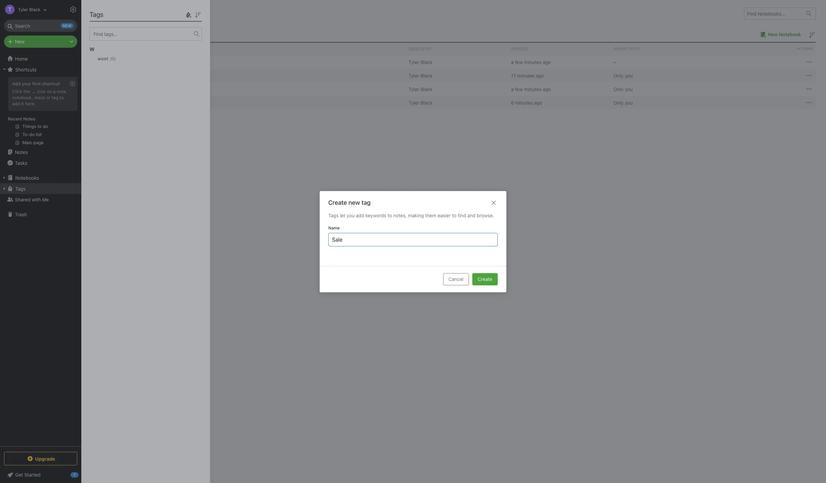 Task type: locate. For each thing, give the bounding box(es) containing it.
17 minutes ago
[[512, 73, 544, 79]]

note,
[[57, 89, 67, 94]]

black inside to-do list row
[[421, 100, 433, 106]]

you
[[625, 73, 633, 79], [625, 86, 633, 92], [625, 100, 633, 106], [347, 213, 355, 219]]

tyler black for the main page "row"
[[409, 73, 433, 79]]

created
[[409, 46, 426, 51]]

a few minutes ago down 17 minutes ago
[[512, 86, 551, 92]]

0 vertical spatial a few minutes ago
[[512, 59, 551, 65]]

add down new at the left
[[356, 213, 364, 219]]

notes inside group
[[23, 116, 35, 122]]

recent
[[8, 116, 22, 122]]

black for the main page "row"
[[421, 73, 433, 79]]

0 horizontal spatial add
[[12, 101, 20, 106]]

your
[[22, 81, 31, 86]]

1 horizontal spatial new
[[768, 32, 778, 37]]

stack
[[34, 95, 45, 100]]

me
[[42, 197, 49, 203]]

tree containing home
[[0, 53, 81, 447]]

1 vertical spatial tag
[[362, 199, 371, 206]]

black inside things to do row
[[421, 86, 433, 92]]

new inside button
[[768, 32, 778, 37]]

add left it
[[12, 101, 20, 106]]

shared
[[614, 46, 629, 51]]

new for new notebook
[[768, 32, 778, 37]]

black inside the first notebook "row"
[[421, 59, 433, 65]]

4 tyler black from the top
[[409, 100, 433, 106]]

1 vertical spatial tags
[[15, 186, 26, 192]]

tag right new at the left
[[362, 199, 371, 206]]

a few minutes ago
[[512, 59, 551, 65], [512, 86, 551, 92]]

tag inside icon on a note, notebook, stack or tag to add it here.
[[52, 95, 58, 100]]

tyler black inside the main page "row"
[[409, 73, 433, 79]]

notebooks up the notebook
[[92, 9, 124, 17]]

a
[[512, 59, 514, 65], [512, 86, 514, 92], [53, 89, 56, 94]]

the
[[24, 89, 30, 94]]

0 horizontal spatial to
[[60, 95, 64, 100]]

icon
[[37, 89, 46, 94]]

row group containing first notebook
[[92, 55, 817, 110]]

0 vertical spatial notebook
[[780, 32, 802, 37]]

group
[[0, 75, 81, 150]]

1 vertical spatial notes
[[15, 149, 28, 155]]

1 horizontal spatial tags
[[90, 11, 104, 18]]

by
[[427, 46, 432, 51]]

row group
[[92, 55, 817, 110]]

add
[[12, 101, 20, 106], [356, 213, 364, 219]]

black for the first notebook "row"
[[421, 59, 433, 65]]

...
[[31, 89, 36, 94]]

you inside things to do row
[[625, 86, 633, 92]]

a up 6
[[512, 86, 514, 92]]

tags up 1
[[90, 11, 104, 18]]

notebook up actions
[[780, 32, 802, 37]]

shared with me
[[15, 197, 49, 203]]

you inside the main page "row"
[[625, 73, 633, 79]]

3 tyler from the top
[[409, 86, 420, 92]]

tyler inside things to do row
[[409, 86, 420, 92]]

0 horizontal spatial notebooks
[[15, 175, 39, 181]]

0 vertical spatial add
[[12, 101, 20, 106]]

only you
[[614, 73, 633, 79], [614, 86, 633, 92], [614, 100, 633, 106]]

0 vertical spatial few
[[515, 59, 523, 65]]

tyler black inside to-do list row
[[409, 100, 433, 106]]

0 vertical spatial tag
[[52, 95, 58, 100]]

2 vertical spatial only you
[[614, 100, 633, 106]]

minutes inside things to do row
[[524, 86, 542, 92]]

0 vertical spatial only
[[614, 73, 624, 79]]

tags up shared at the left
[[15, 186, 26, 192]]

new button
[[4, 36, 77, 48]]

ago down updated button
[[543, 59, 551, 65]]

tags inside button
[[15, 186, 26, 192]]

only you inside things to do row
[[614, 86, 633, 92]]

notebook right first
[[123, 59, 145, 65]]

1 vertical spatial a few minutes ago
[[512, 86, 551, 92]]

1 a few minutes ago from the top
[[512, 59, 551, 65]]

few
[[515, 59, 523, 65], [515, 86, 523, 92]]

create right cancel in the right bottom of the page
[[478, 277, 493, 282]]

new for new
[[15, 39, 25, 44]]

2 a few minutes ago from the top
[[512, 86, 551, 92]]

)
[[114, 56, 116, 61]]

a few minutes ago for –
[[512, 59, 551, 65]]

actions button
[[714, 43, 817, 55]]

notes
[[23, 116, 35, 122], [15, 149, 28, 155]]

cancel button
[[443, 273, 469, 286]]

2 tyler black from the top
[[409, 73, 433, 79]]

click
[[12, 89, 22, 94]]

17
[[512, 73, 516, 79]]

tag
[[52, 95, 58, 100], [362, 199, 371, 206]]

0 horizontal spatial tag
[[52, 95, 58, 100]]

–
[[614, 59, 617, 65]]

0 vertical spatial tags
[[90, 11, 104, 18]]

4 tyler from the top
[[409, 100, 420, 106]]

3 only from the top
[[614, 100, 624, 106]]

find
[[458, 213, 466, 219]]

few down updated
[[515, 59, 523, 65]]

black
[[421, 59, 433, 65], [421, 73, 433, 79], [421, 86, 433, 92], [421, 100, 433, 106]]

0 horizontal spatial tags
[[15, 186, 26, 192]]

only inside the main page "row"
[[614, 73, 624, 79]]

tree
[[0, 53, 81, 447]]

create
[[329, 199, 347, 206], [478, 277, 493, 282]]

click the ...
[[12, 89, 36, 94]]

tag right 'or'
[[52, 95, 58, 100]]

create inside button
[[478, 277, 493, 282]]

icon on a note, notebook, stack or tag to add it here.
[[12, 89, 67, 106]]

new inside popup button
[[15, 39, 25, 44]]

a few minutes ago inside things to do row
[[512, 86, 551, 92]]

easier
[[438, 213, 451, 219]]

only inside to-do list row
[[614, 100, 624, 106]]

tyler inside the main page "row"
[[409, 73, 420, 79]]

2 only you from the top
[[614, 86, 633, 92]]

2 horizontal spatial to
[[452, 213, 457, 219]]

ago down 17 minutes ago
[[543, 86, 551, 92]]

4 black from the top
[[421, 100, 433, 106]]

home
[[15, 56, 28, 62]]

black for things to do row
[[421, 86, 433, 92]]

tyler black inside things to do row
[[409, 86, 433, 92]]

1 vertical spatial create
[[478, 277, 493, 282]]

you for 6 minutes ago
[[625, 100, 633, 106]]

1 horizontal spatial add
[[356, 213, 364, 219]]

create up let
[[329, 199, 347, 206]]

shared with me link
[[0, 194, 81, 205]]

making
[[408, 213, 424, 219]]

few inside things to do row
[[515, 86, 523, 92]]

tags
[[90, 11, 104, 18], [15, 186, 26, 192], [329, 213, 339, 219]]

1 vertical spatial notebooks
[[15, 175, 39, 181]]

tyler black for things to do row
[[409, 86, 433, 92]]

upgrade
[[35, 457, 55, 462]]

to left find
[[452, 213, 457, 219]]

new
[[349, 199, 360, 206]]

upgrade button
[[4, 453, 77, 466]]

keywords
[[366, 213, 387, 219]]

2 vertical spatial only
[[614, 100, 624, 106]]

2 only from the top
[[614, 86, 624, 92]]

minutes down 17 minutes ago
[[524, 86, 542, 92]]

only you for a few minutes ago
[[614, 86, 633, 92]]

few inside the first notebook "row"
[[515, 59, 523, 65]]

only
[[614, 73, 624, 79], [614, 86, 624, 92], [614, 100, 624, 106]]

only inside things to do row
[[614, 86, 624, 92]]

new up 'actions' button
[[768, 32, 778, 37]]

a few minutes ago inside the first notebook "row"
[[512, 59, 551, 65]]

a inside the first notebook "row"
[[512, 59, 514, 65]]

a up 17
[[512, 59, 514, 65]]

black inside the main page "row"
[[421, 73, 433, 79]]

to
[[60, 95, 64, 100], [388, 213, 392, 219], [452, 213, 457, 219]]

6 minutes ago
[[512, 100, 543, 106]]

ago right 6
[[534, 100, 543, 106]]

tyler black for the first notebook "row"
[[409, 59, 433, 65]]

0 horizontal spatial create
[[329, 199, 347, 206]]

1 vertical spatial notebook
[[123, 59, 145, 65]]

created by
[[409, 46, 432, 51]]

minutes up 17 minutes ago
[[524, 59, 542, 65]]

notebook
[[95, 31, 118, 37]]

few for –
[[515, 59, 523, 65]]

tags let you add keywords to notes, making them easier to find and browse.
[[329, 213, 494, 219]]

0 vertical spatial new
[[768, 32, 778, 37]]

it
[[21, 101, 24, 106]]

to down 'note,'
[[60, 95, 64, 100]]

3 black from the top
[[421, 86, 433, 92]]

minutes
[[524, 59, 542, 65], [518, 73, 535, 79], [524, 86, 542, 92], [516, 100, 533, 106]]

2 few from the top
[[515, 86, 523, 92]]

Name text field
[[332, 233, 495, 246]]

group containing add your first shortcut
[[0, 75, 81, 150]]

row group inside "notebooks" 'element'
[[92, 55, 817, 110]]

let
[[340, 213, 346, 219]]

1 only you from the top
[[614, 73, 633, 79]]

0 horizontal spatial notebook
[[123, 59, 145, 65]]

tyler inside to-do list row
[[409, 100, 420, 106]]

only you inside to-do list row
[[614, 100, 633, 106]]

add your first shortcut
[[12, 81, 60, 86]]

1 horizontal spatial notebook
[[780, 32, 802, 37]]

a inside things to do row
[[512, 86, 514, 92]]

only for 17 minutes ago
[[614, 73, 624, 79]]

add inside icon on a note, notebook, stack or tag to add it here.
[[12, 101, 20, 106]]

1 tyler from the top
[[409, 59, 420, 65]]

notebooks element
[[81, 0, 827, 484]]

minutes inside the main page "row"
[[518, 73, 535, 79]]

1 vertical spatial few
[[515, 86, 523, 92]]

a for –
[[512, 59, 514, 65]]

few down 17
[[515, 86, 523, 92]]

created by button
[[406, 43, 509, 55]]

1 only from the top
[[614, 73, 624, 79]]

1 horizontal spatial notebooks
[[92, 9, 124, 17]]

first
[[112, 59, 122, 65]]

notes up tasks at the left top
[[15, 149, 28, 155]]

0 horizontal spatial new
[[15, 39, 25, 44]]

on
[[47, 89, 52, 94]]

1 vertical spatial new
[[15, 39, 25, 44]]

2 horizontal spatial tags
[[329, 213, 339, 219]]

None search field
[[9, 20, 73, 32]]

only you inside the main page "row"
[[614, 73, 633, 79]]

here.
[[25, 101, 35, 106]]

expand notebooks image
[[2, 175, 7, 181]]

notebook for first notebook
[[123, 59, 145, 65]]

2 tyler from the top
[[409, 73, 420, 79]]

updated
[[512, 46, 529, 51]]

tyler inside the first notebook "row"
[[409, 59, 420, 65]]

ago right 17
[[536, 73, 544, 79]]

minutes right 17
[[518, 73, 535, 79]]

notebooks
[[92, 9, 124, 17], [15, 175, 39, 181]]

tyler for things to do row
[[409, 86, 420, 92]]

0
[[112, 56, 114, 61]]

notes,
[[394, 213, 407, 219]]

6
[[512, 100, 514, 106]]

shared
[[15, 197, 30, 203]]

only you for 17 minutes ago
[[614, 73, 633, 79]]

tags left let
[[329, 213, 339, 219]]

3 only you from the top
[[614, 100, 633, 106]]

ago
[[543, 59, 551, 65], [536, 73, 544, 79], [543, 86, 551, 92], [534, 100, 543, 106]]

0 vertical spatial notes
[[23, 116, 35, 122]]

1 tyler black from the top
[[409, 59, 433, 65]]

1 black from the top
[[421, 59, 433, 65]]

notes right recent
[[23, 116, 35, 122]]

0 vertical spatial create
[[329, 199, 347, 206]]

a right on
[[53, 89, 56, 94]]

new up "home"
[[15, 39, 25, 44]]

actions
[[797, 46, 814, 51]]

tyler for to-do list row
[[409, 100, 420, 106]]

1 horizontal spatial create
[[478, 277, 493, 282]]

woot ( 0 )
[[98, 56, 116, 61]]

2 black from the top
[[421, 73, 433, 79]]

ago inside things to do row
[[543, 86, 551, 92]]

notebook inside "row"
[[123, 59, 145, 65]]

notebooks down tasks at the left top
[[15, 175, 39, 181]]

1 vertical spatial only
[[614, 86, 624, 92]]

you for 17 minutes ago
[[625, 73, 633, 79]]

tyler
[[409, 59, 420, 65], [409, 73, 420, 79], [409, 86, 420, 92], [409, 100, 420, 106]]

minutes right 6
[[516, 100, 533, 106]]

shortcut
[[42, 81, 60, 86]]

1 vertical spatial only you
[[614, 86, 633, 92]]

tyler black
[[409, 59, 433, 65], [409, 73, 433, 79], [409, 86, 433, 92], [409, 100, 433, 106]]

3 tyler black from the top
[[409, 86, 433, 92]]

notebook
[[780, 32, 802, 37], [123, 59, 145, 65]]

notebook for new notebook
[[780, 32, 802, 37]]

tyler black inside the first notebook "row"
[[409, 59, 433, 65]]

you inside to-do list row
[[625, 100, 633, 106]]

0 vertical spatial only you
[[614, 73, 633, 79]]

create button
[[473, 273, 498, 286]]

1 few from the top
[[515, 59, 523, 65]]

a few minutes ago up 17 minutes ago
[[512, 59, 551, 65]]

0 vertical spatial notebooks
[[92, 9, 124, 17]]

Search text field
[[9, 20, 73, 32]]

to left notes,
[[388, 213, 392, 219]]

recent notes
[[8, 116, 35, 122]]



Task type: describe. For each thing, give the bounding box(es) containing it.
you for a few minutes ago
[[625, 86, 633, 92]]

shortcuts
[[15, 67, 37, 72]]

notebooks inside "notebooks" 'element'
[[92, 9, 124, 17]]

home link
[[0, 53, 81, 64]]

first notebook row
[[92, 55, 817, 69]]

notebooks link
[[0, 173, 81, 183]]

create new tag image
[[184, 11, 193, 19]]

trash
[[15, 212, 27, 218]]

Find tags… text field
[[90, 29, 194, 38]]

new notebook
[[768, 32, 802, 37]]

few for only you
[[515, 86, 523, 92]]

with
[[630, 46, 640, 51]]

title
[[94, 46, 104, 51]]

(
[[110, 56, 112, 61]]

1 horizontal spatial to
[[388, 213, 392, 219]]

ago inside to-do list row
[[534, 100, 543, 106]]

ago inside the first notebook "row"
[[543, 59, 551, 65]]

tyler black for to-do list row
[[409, 100, 433, 106]]

and
[[468, 213, 476, 219]]

tags button
[[0, 183, 81, 194]]

notebook,
[[12, 95, 33, 100]]

them
[[426, 213, 437, 219]]

Find Notebooks… text field
[[745, 8, 803, 19]]

2 vertical spatial tags
[[329, 213, 339, 219]]

name
[[329, 226, 340, 231]]

expand tags image
[[2, 186, 7, 192]]

shortcuts button
[[0, 64, 81, 75]]

with
[[32, 197, 41, 203]]

close image
[[490, 199, 498, 207]]

w
[[90, 46, 95, 52]]

woot
[[98, 56, 108, 61]]

notes link
[[0, 147, 81, 158]]

shared with
[[614, 46, 640, 51]]

first notebook
[[112, 59, 145, 65]]

a few minutes ago for only you
[[512, 86, 551, 92]]

only for 6 minutes ago
[[614, 100, 624, 106]]

a for only you
[[512, 86, 514, 92]]

cancel
[[449, 277, 464, 282]]

create new tag
[[329, 199, 371, 206]]

1 horizontal spatial tag
[[362, 199, 371, 206]]

create for create new tag
[[329, 199, 347, 206]]

updated button
[[509, 43, 611, 55]]

tasks button
[[0, 158, 81, 169]]

w row group
[[90, 41, 208, 73]]

only for a few minutes ago
[[614, 86, 624, 92]]

shared with button
[[611, 43, 714, 55]]

main page row
[[92, 69, 817, 82]]

a inside icon on a note, notebook, stack or tag to add it here.
[[53, 89, 56, 94]]

arrow image
[[94, 58, 102, 66]]

settings image
[[69, 5, 77, 14]]

browse.
[[477, 213, 494, 219]]

ago inside the main page "row"
[[536, 73, 544, 79]]

new notebook button
[[759, 31, 802, 39]]

notebooks inside notebooks link
[[15, 175, 39, 181]]

1 notebook
[[92, 31, 118, 37]]

minutes inside the first notebook "row"
[[524, 59, 542, 65]]

black for to-do list row
[[421, 100, 433, 106]]

or
[[46, 95, 51, 100]]

tyler for the main page "row"
[[409, 73, 420, 79]]

first notebook button
[[102, 58, 154, 66]]

add
[[12, 81, 21, 86]]

only you for 6 minutes ago
[[614, 100, 633, 106]]

1
[[92, 31, 94, 37]]

minutes inside to-do list row
[[516, 100, 533, 106]]

to-do list row
[[92, 96, 817, 110]]

trash link
[[0, 209, 81, 220]]

first
[[32, 81, 41, 86]]

tasks
[[15, 160, 27, 166]]

notes inside 'link'
[[15, 149, 28, 155]]

1 vertical spatial add
[[356, 213, 364, 219]]

to inside icon on a note, notebook, stack or tag to add it here.
[[60, 95, 64, 100]]

title button
[[92, 43, 406, 55]]

things to do row
[[92, 82, 817, 96]]

create for create
[[478, 277, 493, 282]]

tyler for the first notebook "row"
[[409, 59, 420, 65]]



Task type: vqa. For each thing, say whether or not it's contained in the screenshot.
add tag icon at the left bottom of the page
no



